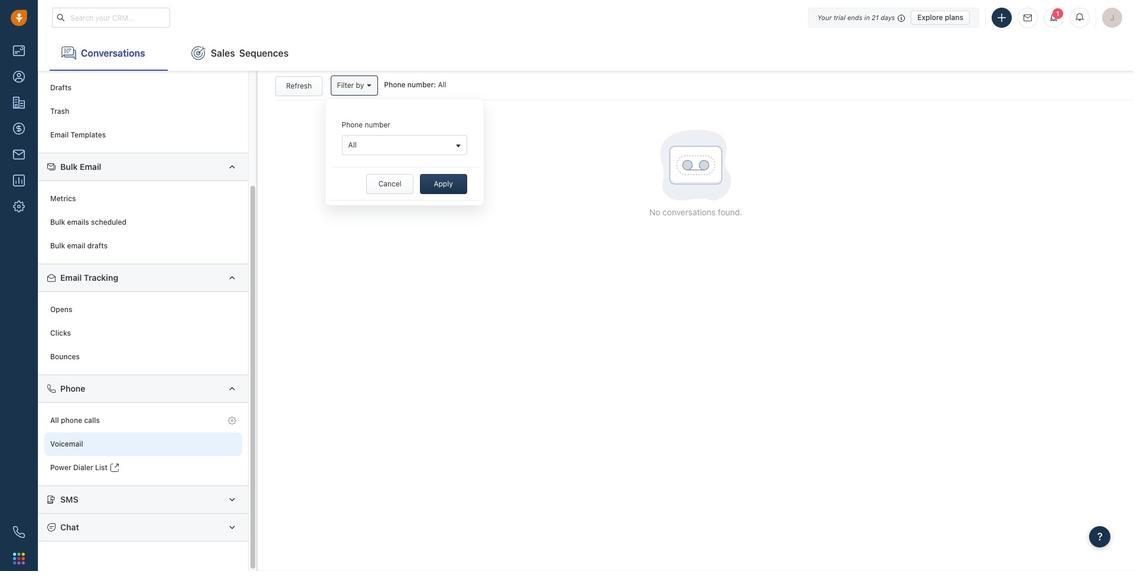Task type: vqa. For each thing, say whether or not it's contained in the screenshot.
Insert Image (⌘P) at the bottom right of the page
no



Task type: describe. For each thing, give the bounding box(es) containing it.
:
[[434, 81, 436, 89]]

phone
[[61, 417, 82, 426]]

opens
[[50, 306, 72, 315]]

bulk email drafts link
[[44, 235, 242, 258]]

chat
[[60, 523, 79, 533]]

metrics link
[[44, 187, 242, 211]]

phone for phone number
[[342, 121, 363, 130]]

phone number
[[342, 121, 390, 130]]

apply button
[[420, 174, 467, 194]]

power dialer list link
[[44, 457, 242, 480]]

number for phone number : all
[[408, 81, 434, 89]]

apply
[[434, 180, 453, 189]]

no
[[650, 207, 661, 217]]

bulk email drafts
[[50, 242, 108, 251]]

bounces link
[[44, 346, 242, 369]]

1 link
[[1044, 8, 1064, 28]]

filter by
[[337, 81, 364, 90]]

conversations link
[[50, 35, 168, 71]]

explore
[[918, 13, 943, 22]]

metrics
[[50, 195, 76, 203]]

sms
[[60, 495, 78, 505]]

drafts
[[50, 84, 71, 92]]

email for tracking
[[60, 273, 82, 283]]

your
[[818, 13, 832, 21]]

freshworks switcher image
[[13, 553, 25, 565]]

email templates
[[50, 131, 106, 140]]

tab list containing conversations
[[38, 35, 1134, 71]]

phone for phone
[[60, 384, 85, 394]]

email tracking
[[60, 273, 118, 283]]

bounces
[[50, 353, 80, 362]]

conversations
[[663, 207, 716, 217]]

21
[[872, 13, 879, 21]]

all for all
[[348, 141, 357, 150]]

plans
[[945, 13, 964, 22]]

calls
[[84, 417, 100, 426]]

power dialer list
[[50, 464, 108, 473]]

cancel
[[379, 180, 402, 189]]

sales sequences
[[211, 48, 289, 58]]

refresh button
[[275, 76, 323, 96]]

sequences
[[239, 48, 289, 58]]

by
[[356, 81, 364, 90]]

voicemail
[[50, 440, 83, 449]]

email templates link
[[44, 123, 242, 147]]

phone element
[[7, 521, 31, 545]]

in
[[865, 13, 870, 21]]



Task type: locate. For each thing, give the bounding box(es) containing it.
0 horizontal spatial phone
[[60, 384, 85, 394]]

filter
[[337, 81, 354, 90]]

2 vertical spatial email
[[60, 273, 82, 283]]

phone right by
[[384, 81, 406, 89]]

email down trash
[[50, 131, 69, 140]]

number
[[408, 81, 434, 89], [365, 121, 390, 130]]

bulk left emails
[[50, 218, 65, 227]]

scheduled
[[91, 218, 127, 227]]

bulk
[[60, 162, 78, 172], [50, 218, 65, 227], [50, 242, 65, 251]]

email
[[50, 131, 69, 140], [80, 162, 101, 172], [60, 273, 82, 283]]

found.
[[718, 207, 742, 217]]

all inside all "button"
[[348, 141, 357, 150]]

emails
[[67, 218, 89, 227]]

bulk up metrics
[[60, 162, 78, 172]]

all right : on the left of page
[[438, 81, 446, 89]]

trash
[[50, 107, 69, 116]]

1 vertical spatial phone
[[342, 121, 363, 130]]

Search your CRM... text field
[[52, 8, 170, 28]]

trash link
[[44, 100, 242, 123]]

phone image
[[13, 527, 25, 539]]

bulk left email at the top
[[50, 242, 65, 251]]

email for templates
[[50, 131, 69, 140]]

2 horizontal spatial phone
[[384, 81, 406, 89]]

bulk email
[[60, 162, 101, 172]]

drafts link
[[44, 76, 242, 100]]

2 vertical spatial all
[[50, 417, 59, 426]]

1 vertical spatial number
[[365, 121, 390, 130]]

drafts
[[87, 242, 108, 251]]

all inside all phone calls link
[[50, 417, 59, 426]]

ends
[[848, 13, 863, 21]]

all down phone number
[[348, 141, 357, 150]]

2 vertical spatial phone
[[60, 384, 85, 394]]

filter by button
[[331, 76, 378, 96]]

voicemail link
[[44, 433, 242, 457]]

1
[[1056, 10, 1060, 17]]

bulk for bulk email drafts
[[50, 242, 65, 251]]

0 horizontal spatial number
[[365, 121, 390, 130]]

all phone calls link
[[44, 409, 242, 433]]

explore plans
[[918, 13, 964, 22]]

bulk emails scheduled link
[[44, 211, 242, 235]]

all
[[438, 81, 446, 89], [348, 141, 357, 150], [50, 417, 59, 426]]

phone number : all
[[384, 81, 446, 89]]

bulk for bulk email
[[60, 162, 78, 172]]

1 vertical spatial bulk
[[50, 218, 65, 227]]

email down templates
[[80, 162, 101, 172]]

refresh
[[286, 81, 312, 90]]

1 vertical spatial email
[[80, 162, 101, 172]]

0 vertical spatial number
[[408, 81, 434, 89]]

explore plans link
[[911, 10, 970, 25]]

1 horizontal spatial phone
[[342, 121, 363, 130]]

phone down the filter by dropdown button
[[342, 121, 363, 130]]

phone for phone number : all
[[384, 81, 406, 89]]

bulk emails scheduled
[[50, 218, 127, 227]]

0 vertical spatial all
[[438, 81, 446, 89]]

no conversations found.
[[650, 207, 742, 217]]

opens link
[[44, 298, 242, 322]]

tab list
[[38, 35, 1134, 71]]

0 vertical spatial phone
[[384, 81, 406, 89]]

2 vertical spatial bulk
[[50, 242, 65, 251]]

clicks link
[[44, 322, 242, 346]]

cancel button
[[366, 174, 414, 194]]

bulk inside bulk emails scheduled link
[[50, 218, 65, 227]]

1 horizontal spatial all
[[348, 141, 357, 150]]

2 horizontal spatial all
[[438, 81, 446, 89]]

0 vertical spatial email
[[50, 131, 69, 140]]

trial
[[834, 13, 846, 21]]

1 horizontal spatial number
[[408, 81, 434, 89]]

1 vertical spatial all
[[348, 141, 357, 150]]

number for phone number
[[365, 121, 390, 130]]

templates
[[71, 131, 106, 140]]

phone up phone
[[60, 384, 85, 394]]

0 vertical spatial bulk
[[60, 162, 78, 172]]

email left tracking
[[60, 273, 82, 283]]

list
[[95, 464, 108, 473]]

dialer
[[73, 464, 93, 473]]

all phone calls
[[50, 417, 100, 426]]

power
[[50, 464, 71, 473]]

all button
[[342, 135, 467, 156]]

sales sequences link
[[180, 35, 301, 71]]

your trial ends in 21 days
[[818, 13, 895, 21]]

sales
[[211, 48, 235, 58]]

clicks
[[50, 329, 71, 338]]

bulk inside bulk email drafts link
[[50, 242, 65, 251]]

phone
[[384, 81, 406, 89], [342, 121, 363, 130], [60, 384, 85, 394]]

email
[[67, 242, 85, 251]]

0 horizontal spatial all
[[50, 417, 59, 426]]

days
[[881, 13, 895, 21]]

all left phone
[[50, 417, 59, 426]]

tracking
[[84, 273, 118, 283]]

bulk for bulk emails scheduled
[[50, 218, 65, 227]]

all for all phone calls
[[50, 417, 59, 426]]

conversations
[[81, 48, 145, 58]]



